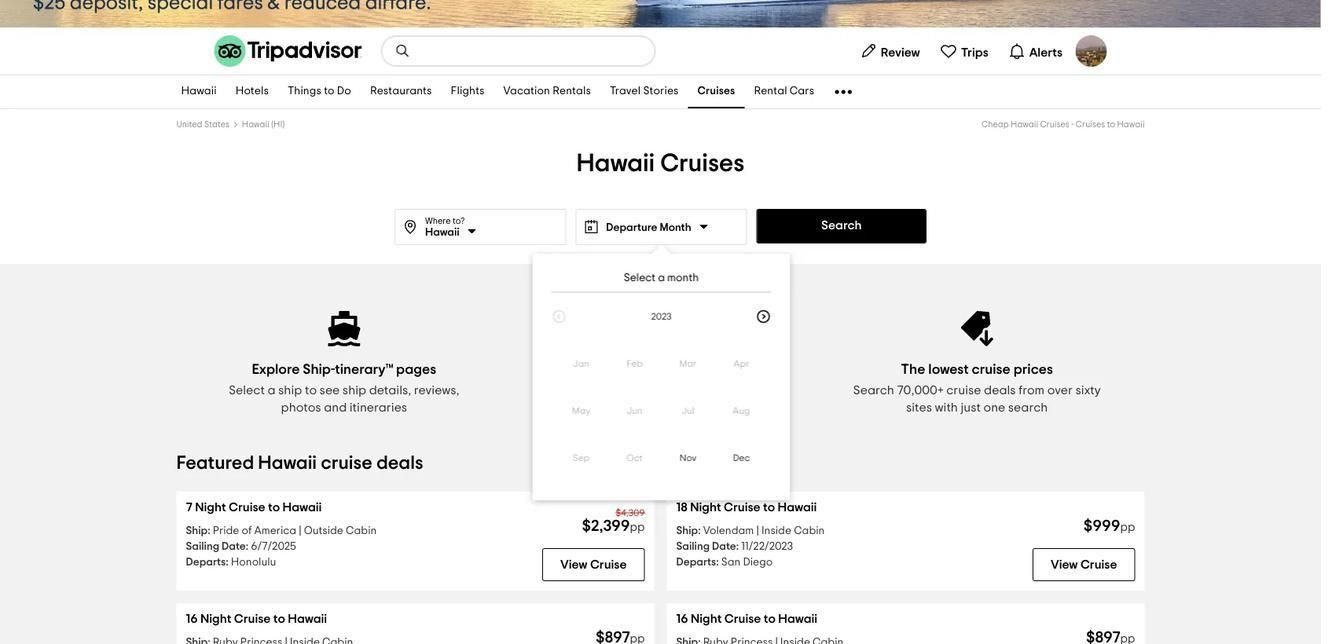 Task type: vqa. For each thing, say whether or not it's contained in the screenshot.
deals to the top
yes



Task type: locate. For each thing, give the bounding box(es) containing it.
to left do on the left of the page
[[324, 86, 335, 97]]

0 horizontal spatial departs:
[[186, 557, 229, 568]]

1 horizontal spatial cabin
[[794, 526, 825, 537]]

ship‑tinerary™
[[303, 362, 393, 377]]

| inside ship : pride of america | outside cabin sailing date: 6/7/2025 departs: honolulu
[[299, 526, 302, 537]]

sailing down pride
[[186, 542, 219, 553]]

1 ship from the left
[[278, 384, 302, 397]]

0 vertical spatial with
[[643, 384, 667, 397]]

pp inside '$4,309 $2,399 pp'
[[630, 522, 645, 534]]

1 vertical spatial select
[[229, 384, 265, 397]]

the lowest cruise prices search 70,000+ cruise deals from over sixty sites with just one search
[[854, 362, 1101, 414]]

view cruise for pp
[[1051, 559, 1118, 572]]

1 vertical spatial search
[[854, 384, 895, 397]]

: for $999
[[698, 526, 701, 537]]

hawaii
[[181, 86, 217, 97], [242, 120, 270, 129], [1011, 120, 1039, 129], [1118, 120, 1145, 129], [577, 151, 655, 176], [425, 227, 460, 238], [258, 454, 317, 473], [283, 502, 322, 514], [778, 502, 817, 514], [288, 613, 327, 626], [779, 613, 818, 626]]

ship inside ship : pride of america | outside cabin sailing date: 6/7/2025 departs: honolulu
[[186, 526, 208, 537]]

date: down pride
[[222, 542, 249, 553]]

0 horizontal spatial 16
[[186, 613, 198, 626]]

ship down ship‑tinerary™
[[343, 384, 367, 397]]

1 horizontal spatial view cruise
[[1051, 559, 1118, 572]]

cruise down honolulu
[[234, 613, 271, 626]]

2 ship from the left
[[343, 384, 367, 397]]

1 view from the left
[[561, 559, 588, 572]]

oct
[[627, 454, 643, 463]]

1 horizontal spatial |
[[757, 526, 759, 537]]

ship down 18
[[677, 526, 698, 537]]

0 horizontal spatial sailing
[[186, 542, 219, 553]]

2 pp from the left
[[1121, 522, 1136, 534]]

1 horizontal spatial deals
[[984, 384, 1016, 397]]

1 horizontal spatial sailing
[[677, 542, 710, 553]]

1 horizontal spatial 16 night cruise to hawaii
[[677, 613, 818, 626]]

: inside ship : volendam | inside cabin sailing date: 11/22/2023 departs: san diego
[[698, 526, 701, 537]]

0 horizontal spatial select
[[229, 384, 265, 397]]

1 horizontal spatial date:
[[712, 542, 739, 553]]

hawaii down ship : pride of america | outside cabin sailing date: 6/7/2025 departs: honolulu
[[288, 613, 327, 626]]

stories
[[644, 86, 679, 97]]

1 | from the left
[[299, 526, 302, 537]]

2 departs: from the left
[[677, 557, 719, 568]]

review
[[881, 46, 921, 59]]

to up america
[[268, 502, 280, 514]]

ship for $4,309
[[186, 526, 208, 537]]

feb
[[627, 359, 643, 369]]

0 horizontal spatial |
[[299, 526, 302, 537]]

1 horizontal spatial ship
[[677, 526, 698, 537]]

0 horizontal spatial :
[[208, 526, 210, 537]]

view cruise down $2,399
[[561, 559, 627, 572]]

tripadvisor image
[[214, 35, 362, 67]]

deals inside the lowest cruise prices search 70,000+ cruise deals from over sixty sites with just one search
[[984, 384, 1016, 397]]

a
[[658, 273, 665, 284], [268, 384, 276, 397]]

explore ship‑tinerary™ pages select a ship to see ship details, reviews, photos and itineraries
[[229, 362, 460, 414]]

| left outside
[[299, 526, 302, 537]]

hawaii up 7 night cruise to hawaii
[[258, 454, 317, 473]]

from
[[1019, 384, 1045, 397]]

None search field
[[383, 37, 655, 65]]

cruise down san
[[725, 613, 761, 626]]

1 vertical spatial with
[[935, 402, 958, 414]]

cars
[[790, 86, 815, 97]]

to up inside
[[764, 502, 775, 514]]

pages
[[396, 362, 437, 377]]

70,000+
[[898, 384, 944, 397]]

our
[[669, 384, 689, 397]]

cabin right outside
[[346, 526, 377, 537]]

a inside the 'explore ship‑tinerary™ pages select a ship to see ship details, reviews, photos and itineraries'
[[268, 384, 276, 397]]

with left just
[[935, 402, 958, 414]]

0 vertical spatial a
[[658, 273, 665, 284]]

apr
[[734, 359, 750, 369]]

advertisement region
[[0, 0, 1322, 28]]

date: inside ship : pride of america | outside cabin sailing date: 6/7/2025 departs: honolulu
[[222, 542, 249, 553]]

hawaii right -
[[1118, 120, 1145, 129]]

16 night cruise to hawaii down diego
[[677, 613, 818, 626]]

hawaii down where to?
[[425, 227, 460, 238]]

sailing inside ship : pride of america | outside cabin sailing date: 6/7/2025 departs: honolulu
[[186, 542, 219, 553]]

travel
[[691, 384, 724, 397]]

to left see
[[305, 384, 317, 397]]

deals
[[984, 384, 1016, 397], [377, 454, 423, 473]]

0 horizontal spatial ship
[[186, 526, 208, 537]]

: inside ship : pride of america | outside cabin sailing date: 6/7/2025 departs: honolulu
[[208, 526, 210, 537]]

pp
[[630, 522, 645, 534], [1121, 522, 1136, 534]]

1 pp from the left
[[630, 522, 645, 534]]

select inside the 'explore ship‑tinerary™ pages select a ship to see ship details, reviews, photos and itineraries'
[[229, 384, 265, 397]]

hawaii up outside
[[283, 502, 322, 514]]

1 horizontal spatial a
[[658, 273, 665, 284]]

0 horizontal spatial date:
[[222, 542, 249, 553]]

details,
[[369, 384, 412, 397]]

view cruise
[[561, 559, 627, 572], [1051, 559, 1118, 572]]

hawaii up united states link on the left top of page
[[181, 86, 217, 97]]

ship inside ship : volendam | inside cabin sailing date: 11/22/2023 departs: san diego
[[677, 526, 698, 537]]

1 vertical spatial a
[[268, 384, 276, 397]]

rental cars
[[754, 86, 815, 97]]

a left "month"
[[658, 273, 665, 284]]

pride
[[213, 526, 239, 537]]

travel stories
[[610, 86, 679, 97]]

night
[[195, 502, 226, 514], [691, 502, 722, 514], [201, 613, 231, 626], [691, 613, 722, 626]]

with inside write cruise reviews share your opinion with our travel community
[[643, 384, 667, 397]]

0 horizontal spatial ship
[[278, 384, 302, 397]]

| up '11/22/2023' at the bottom of page
[[757, 526, 759, 537]]

ship down 7
[[186, 526, 208, 537]]

1 horizontal spatial ship
[[343, 384, 367, 397]]

1 cabin from the left
[[346, 526, 377, 537]]

community
[[727, 384, 789, 397]]

1 horizontal spatial :
[[698, 526, 701, 537]]

sailing down volendam
[[677, 542, 710, 553]]

diego
[[743, 557, 773, 568]]

1 departs: from the left
[[186, 557, 229, 568]]

2 view cruise from the left
[[1051, 559, 1118, 572]]

to right -
[[1108, 120, 1116, 129]]

to?
[[453, 217, 465, 225]]

trips link
[[934, 35, 996, 67]]

0 horizontal spatial 16 night cruise to hawaii
[[186, 613, 327, 626]]

trips
[[961, 46, 989, 59]]

sailing inside ship : volendam | inside cabin sailing date: 11/22/2023 departs: san diego
[[677, 542, 710, 553]]

cheap hawaii cruises - cruises to hawaii
[[982, 120, 1145, 129]]

1 : from the left
[[208, 526, 210, 537]]

0 vertical spatial select
[[624, 273, 656, 284]]

| inside ship : volendam | inside cabin sailing date: 11/22/2023 departs: san diego
[[757, 526, 759, 537]]

share
[[532, 384, 566, 397]]

cruise up of
[[229, 502, 265, 514]]

cruise up 'our'
[[635, 362, 674, 377]]

jun
[[627, 407, 643, 416]]

cruises link
[[688, 75, 745, 109]]

1 horizontal spatial 16
[[677, 613, 688, 626]]

2 date: from the left
[[712, 542, 739, 553]]

16 night cruise to hawaii
[[186, 613, 327, 626], [677, 613, 818, 626]]

san
[[722, 557, 741, 568]]

night right 18
[[691, 502, 722, 514]]

2 view from the left
[[1051, 559, 1078, 572]]

vacation rentals link
[[494, 75, 601, 109]]

0 horizontal spatial cabin
[[346, 526, 377, 537]]

night down san
[[691, 613, 722, 626]]

hotels
[[236, 86, 269, 97]]

write cruise reviews share your opinion with our travel community
[[532, 362, 789, 397]]

month
[[668, 273, 699, 284]]

cabin right inside
[[794, 526, 825, 537]]

0 vertical spatial deals
[[984, 384, 1016, 397]]

sites
[[907, 402, 933, 414]]

sailing
[[186, 542, 219, 553], [677, 542, 710, 553]]

1 horizontal spatial view
[[1051, 559, 1078, 572]]

search
[[1009, 402, 1048, 414]]

things
[[288, 86, 322, 97]]

view
[[561, 559, 588, 572], [1051, 559, 1078, 572]]

: left pride
[[208, 526, 210, 537]]

flights
[[451, 86, 485, 97]]

2 | from the left
[[757, 526, 759, 537]]

2 : from the left
[[698, 526, 701, 537]]

ship : pride of america | outside cabin sailing date: 6/7/2025 departs: honolulu
[[186, 526, 377, 568]]

departs:
[[186, 557, 229, 568], [677, 557, 719, 568]]

0 horizontal spatial view cruise
[[561, 559, 627, 572]]

select left "month"
[[624, 273, 656, 284]]

date: down volendam
[[712, 542, 739, 553]]

departs: inside ship : volendam | inside cabin sailing date: 11/22/2023 departs: san diego
[[677, 557, 719, 568]]

1 date: from the left
[[222, 542, 249, 553]]

do
[[337, 86, 351, 97]]

0 horizontal spatial view
[[561, 559, 588, 572]]

deals down itineraries
[[377, 454, 423, 473]]

ship
[[278, 384, 302, 397], [343, 384, 367, 397]]

honolulu
[[231, 557, 276, 568]]

see
[[320, 384, 340, 397]]

1 horizontal spatial with
[[935, 402, 958, 414]]

2 cabin from the left
[[794, 526, 825, 537]]

opinion
[[597, 384, 641, 397]]

hawaii up the 'departure'
[[577, 151, 655, 176]]

: left volendam
[[698, 526, 701, 537]]

ship up the photos
[[278, 384, 302, 397]]

restaurants
[[370, 86, 432, 97]]

featured
[[177, 454, 254, 473]]

2 ship from the left
[[677, 526, 698, 537]]

deals up one
[[984, 384, 1016, 397]]

date:
[[222, 542, 249, 553], [712, 542, 739, 553]]

6/7/2025
[[251, 542, 296, 553]]

view cruise down $999
[[1051, 559, 1118, 572]]

with left 'our'
[[643, 384, 667, 397]]

1 sailing from the left
[[186, 542, 219, 553]]

hawaii (hi)
[[242, 120, 285, 129]]

0 vertical spatial search
[[822, 219, 862, 232]]

night right 7
[[195, 502, 226, 514]]

departs: down pride
[[186, 557, 229, 568]]

things to do
[[288, 86, 351, 97]]

2 sailing from the left
[[677, 542, 710, 553]]

1 horizontal spatial departs:
[[677, 557, 719, 568]]

with
[[643, 384, 667, 397], [935, 402, 958, 414]]

1 vertical spatial deals
[[377, 454, 423, 473]]

just
[[961, 402, 981, 414]]

select down explore
[[229, 384, 265, 397]]

0 horizontal spatial a
[[268, 384, 276, 397]]

16 night cruise to hawaii down honolulu
[[186, 613, 327, 626]]

hawaii down '11/22/2023' at the bottom of page
[[779, 613, 818, 626]]

1 ship from the left
[[186, 526, 208, 537]]

1 view cruise from the left
[[561, 559, 627, 572]]

united states
[[177, 120, 230, 129]]

a down explore
[[268, 384, 276, 397]]

0 horizontal spatial with
[[643, 384, 667, 397]]

1 horizontal spatial pp
[[1121, 522, 1136, 534]]

hawaii left the (hi)
[[242, 120, 270, 129]]

0 horizontal spatial pp
[[630, 522, 645, 534]]

search inside the lowest cruise prices search 70,000+ cruise deals from over sixty sites with just one search
[[854, 384, 895, 397]]

departs: left san
[[677, 557, 719, 568]]



Task type: describe. For each thing, give the bounding box(es) containing it.
ship : volendam | inside cabin sailing date: 11/22/2023 departs: san diego
[[677, 526, 825, 568]]

11/22/2023
[[742, 542, 793, 553]]

travel stories link
[[601, 75, 688, 109]]

states
[[204, 120, 230, 129]]

1 16 from the left
[[186, 613, 198, 626]]

search image
[[395, 43, 411, 59]]

(hi)
[[271, 120, 285, 129]]

rental cars link
[[745, 75, 824, 109]]

2 16 night cruise to hawaii from the left
[[677, 613, 818, 626]]

review link
[[853, 35, 927, 67]]

-
[[1072, 120, 1074, 129]]

of
[[242, 526, 252, 537]]

hawaii right cheap
[[1011, 120, 1039, 129]]

cruises left rental
[[698, 86, 735, 97]]

view cruise for $2,399
[[561, 559, 627, 572]]

rental
[[754, 86, 788, 97]]

view for $2,399
[[561, 559, 588, 572]]

sep
[[573, 454, 590, 463]]

restaurants link
[[361, 75, 442, 109]]

cruise inside write cruise reviews share your opinion with our travel community
[[635, 362, 674, 377]]

1 horizontal spatial select
[[624, 273, 656, 284]]

cruise down and
[[321, 454, 373, 473]]

volendam
[[703, 526, 754, 537]]

ship for $999
[[677, 526, 698, 537]]

cruises up 'month'
[[661, 151, 745, 176]]

photos
[[281, 402, 321, 414]]

flights link
[[442, 75, 494, 109]]

2 16 from the left
[[677, 613, 688, 626]]

with inside the lowest cruise prices search 70,000+ cruise deals from over sixty sites with just one search
[[935, 402, 958, 414]]

mar
[[680, 359, 697, 369]]

select a month
[[624, 273, 699, 284]]

reviews,
[[414, 384, 460, 397]]

18
[[677, 502, 688, 514]]

reviews
[[677, 362, 724, 377]]

united states link
[[177, 120, 230, 129]]

to inside the 'explore ship‑tinerary™ pages select a ship to see ship details, reviews, photos and itineraries'
[[305, 384, 317, 397]]

departure
[[606, 223, 658, 234]]

over
[[1048, 384, 1073, 397]]

cruises right -
[[1076, 120, 1106, 129]]

cruise up just
[[947, 384, 982, 397]]

$2,399
[[582, 519, 630, 535]]

nov
[[680, 454, 697, 463]]

: for $4,309
[[208, 526, 210, 537]]

alerts
[[1030, 46, 1063, 59]]

cruise up volendam
[[724, 502, 761, 514]]

jul
[[682, 407, 695, 416]]

where
[[425, 217, 451, 225]]

night down honolulu
[[201, 613, 231, 626]]

vacation rentals
[[504, 86, 591, 97]]

18 night cruise to hawaii
[[677, 502, 817, 514]]

america
[[254, 526, 297, 537]]

7 night cruise to hawaii
[[186, 502, 322, 514]]

featured hawaii cruise deals
[[177, 454, 423, 473]]

1 16 night cruise to hawaii from the left
[[186, 613, 327, 626]]

itineraries
[[350, 402, 407, 414]]

cruise up one
[[972, 362, 1011, 377]]

departure month
[[606, 223, 692, 234]]

pp inside the "$999 pp"
[[1121, 522, 1136, 534]]

cruise down $2,399
[[590, 559, 627, 572]]

prices
[[1014, 362, 1054, 377]]

outside
[[304, 526, 344, 537]]

dec
[[733, 454, 750, 463]]

sixty
[[1076, 384, 1101, 397]]

$999 pp
[[1084, 519, 1136, 535]]

things to do link
[[278, 75, 361, 109]]

write
[[598, 362, 632, 377]]

month
[[660, 223, 692, 234]]

cabin inside ship : pride of america | outside cabin sailing date: 6/7/2025 departs: honolulu
[[346, 526, 377, 537]]

the
[[901, 362, 926, 377]]

2023
[[651, 312, 672, 322]]

hawaii (hi) link
[[242, 120, 285, 129]]

rentals
[[553, 86, 591, 97]]

hawaii link
[[172, 75, 226, 109]]

travel
[[610, 86, 641, 97]]

hawaii cruises
[[577, 151, 745, 176]]

0 horizontal spatial deals
[[377, 454, 423, 473]]

jan
[[573, 359, 590, 369]]

profile picture image
[[1076, 35, 1107, 67]]

7
[[186, 502, 192, 514]]

to down diego
[[764, 613, 776, 626]]

explore
[[252, 362, 300, 377]]

cruise down $999
[[1081, 559, 1118, 572]]

may
[[572, 407, 591, 416]]

inside
[[762, 526, 792, 537]]

where to?
[[425, 217, 465, 225]]

$4,309 $2,399 pp
[[582, 509, 645, 535]]

one
[[984, 402, 1006, 414]]

cruises left -
[[1041, 120, 1070, 129]]

cabin inside ship : volendam | inside cabin sailing date: 11/22/2023 departs: san diego
[[794, 526, 825, 537]]

$4,309
[[616, 509, 645, 518]]

view for pp
[[1051, 559, 1078, 572]]

hotels link
[[226, 75, 278, 109]]

$999
[[1084, 519, 1121, 535]]

date: inside ship : volendam | inside cabin sailing date: 11/22/2023 departs: san diego
[[712, 542, 739, 553]]

lowest
[[929, 362, 969, 377]]

cheap
[[982, 120, 1009, 129]]

departs: inside ship : pride of america | outside cabin sailing date: 6/7/2025 departs: honolulu
[[186, 557, 229, 568]]

hawaii up inside
[[778, 502, 817, 514]]

to down honolulu
[[273, 613, 285, 626]]

united
[[177, 120, 202, 129]]

and
[[324, 402, 347, 414]]



